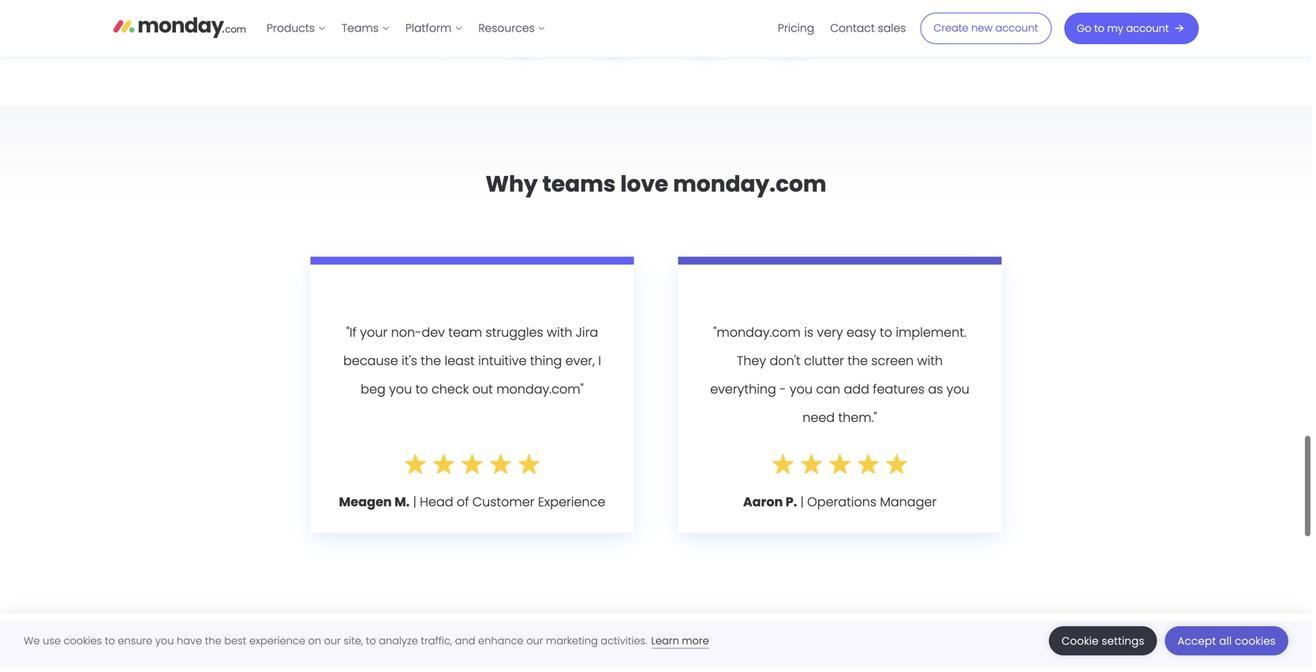 Task type: describe. For each thing, give the bounding box(es) containing it.
it's
[[402, 352, 417, 370]]

thing
[[530, 352, 562, 370]]

4 star image from the left
[[829, 454, 851, 475]]

to right "site,"
[[366, 634, 376, 648]]

on
[[308, 634, 321, 648]]

more
[[682, 634, 709, 648]]

love
[[620, 169, 668, 200]]

the inside the '"monday.com is very easy to implement. they don't clutter the screen with everything - you can add features as you need them."'
[[847, 352, 868, 370]]

4 star image from the left
[[800, 454, 822, 475]]

"monday.com is very easy to implement. they don't clutter the screen with everything - you can add features as you need them."
[[710, 323, 969, 426]]

we use cookies to ensure you have the best experience on our site, to analyze traffic, and enhance our marketing activities. learn more
[[24, 634, 709, 648]]

site,
[[344, 634, 363, 648]]

products link
[[259, 16, 334, 41]]

them."
[[838, 409, 877, 426]]

everything
[[710, 380, 776, 398]]

| for operations
[[800, 493, 804, 511]]

teams
[[342, 20, 379, 36]]

contact
[[830, 20, 875, 36]]

experience
[[538, 493, 605, 511]]

products
[[267, 20, 315, 36]]

to inside button
[[1094, 21, 1104, 36]]

platform
[[405, 20, 452, 36]]

you inside dialog
[[155, 634, 174, 648]]

least
[[445, 352, 475, 370]]

meagen
[[339, 493, 392, 511]]

platform link
[[398, 16, 470, 41]]

jira
[[576, 324, 598, 341]]

create
[[934, 21, 969, 35]]

cookie settings
[[1062, 634, 1144, 649]]

pricing link
[[770, 16, 822, 41]]

go to my account
[[1077, 21, 1169, 36]]

5 star image from the left
[[886, 454, 908, 475]]

check
[[432, 380, 469, 398]]

the inside "if your non-dev team struggles with jira because it's the least intuitive thing ever, i beg you to check out monday.com"
[[421, 352, 441, 370]]

as
[[928, 380, 943, 398]]

best
[[224, 634, 246, 648]]

because
[[343, 352, 398, 370]]

implement.
[[896, 323, 966, 341]]

1 our from the left
[[324, 634, 341, 648]]

"monday.com
[[713, 323, 801, 341]]

meagen m. | head of customer experience
[[339, 493, 605, 511]]

features
[[873, 380, 925, 398]]

we
[[24, 634, 40, 648]]

ever,
[[565, 352, 595, 370]]

intuitive
[[478, 352, 527, 370]]

main element
[[259, 0, 1199, 57]]

2 star image from the left
[[518, 454, 540, 475]]

accept all cookies button
[[1165, 626, 1288, 656]]

beg
[[361, 380, 386, 398]]

operations
[[807, 493, 877, 511]]

screen
[[871, 352, 914, 370]]

monday.com"
[[496, 380, 584, 398]]

customer
[[472, 493, 534, 511]]

aaron p. | operations manager
[[743, 493, 937, 511]]

new
[[971, 21, 993, 35]]

ensure
[[118, 634, 152, 648]]

all
[[1219, 634, 1232, 649]]

non-
[[391, 324, 422, 341]]

cookies for all
[[1235, 634, 1276, 649]]

clutter
[[804, 352, 844, 370]]

teams link
[[334, 16, 398, 41]]

| for head
[[413, 493, 416, 511]]

go to my account button
[[1064, 13, 1199, 44]]

cookie
[[1062, 634, 1099, 649]]

settings
[[1102, 634, 1144, 649]]

3 star image from the left
[[490, 454, 512, 475]]

i
[[598, 352, 601, 370]]

m.
[[394, 493, 410, 511]]

"if your non-dev team struggles with jira because it's the least intuitive thing ever, i beg you to check out monday.com"
[[343, 324, 601, 398]]



Task type: vqa. For each thing, say whether or not it's contained in the screenshot.
APPLE
no



Task type: locate. For each thing, give the bounding box(es) containing it.
1 horizontal spatial cookies
[[1235, 634, 1276, 649]]

dialog containing cookie settings
[[0, 614, 1312, 668]]

learn
[[651, 634, 679, 648]]

you right beg
[[389, 380, 412, 398]]

2 list from the left
[[770, 0, 914, 57]]

star image up 'customer'
[[490, 454, 512, 475]]

create new account
[[934, 21, 1038, 35]]

account right new
[[995, 21, 1038, 35]]

resources link
[[470, 16, 554, 41]]

1 vertical spatial with
[[917, 352, 943, 370]]

experience
[[249, 634, 305, 648]]

1 cookies from the left
[[64, 634, 102, 648]]

why
[[486, 169, 538, 200]]

our right on
[[324, 634, 341, 648]]

the up add at right
[[847, 352, 868, 370]]

star image up meagen m. | head of customer experience
[[461, 454, 483, 475]]

and
[[455, 634, 475, 648]]

2 cookies from the left
[[1235, 634, 1276, 649]]

you inside "if your non-dev team struggles with jira because it's the least intuitive thing ever, i beg you to check out monday.com"
[[389, 380, 412, 398]]

of
[[457, 493, 469, 511]]

with inside "if your non-dev team struggles with jira because it's the least intuitive thing ever, i beg you to check out monday.com"
[[547, 324, 572, 341]]

-
[[780, 380, 786, 398]]

teams
[[542, 169, 616, 200]]

0 horizontal spatial cookies
[[64, 634, 102, 648]]

1 horizontal spatial |
[[800, 493, 804, 511]]

|
[[413, 493, 416, 511], [800, 493, 804, 511]]

0 horizontal spatial list
[[259, 0, 554, 57]]

struggles
[[486, 324, 543, 341]]

easy
[[847, 323, 876, 341]]

5 star image from the left
[[857, 454, 879, 475]]

they
[[737, 352, 766, 370]]

to left ensure
[[105, 634, 115, 648]]

swd kanban integrations image
[[344, 0, 968, 74]]

to right the go at top
[[1094, 21, 1104, 36]]

2 | from the left
[[800, 493, 804, 511]]

you left have
[[155, 634, 174, 648]]

dialog
[[0, 614, 1312, 668]]

account
[[995, 21, 1038, 35], [1126, 21, 1169, 36]]

to right easy
[[880, 323, 892, 341]]

list
[[259, 0, 554, 57], [770, 0, 914, 57]]

star image up manager
[[886, 454, 908, 475]]

cookies for use
[[64, 634, 102, 648]]

contact sales link
[[822, 16, 914, 41]]

list containing products
[[259, 0, 554, 57]]

can
[[816, 380, 840, 398]]

with inside the '"monday.com is very easy to implement. they don't clutter the screen with everything - you can add features as you need them."'
[[917, 352, 943, 370]]

to inside the '"monday.com is very easy to implement. they don't clutter the screen with everything - you can add features as you need them."'
[[880, 323, 892, 341]]

manager
[[880, 493, 937, 511]]

learn more link
[[651, 634, 709, 649]]

star image up operations
[[857, 454, 879, 475]]

create new account button
[[920, 13, 1052, 44]]

have
[[177, 634, 202, 648]]

star image up p.
[[772, 454, 794, 475]]

star image up 'customer'
[[518, 454, 540, 475]]

our
[[324, 634, 341, 648], [526, 634, 543, 648]]

the left best
[[205, 634, 221, 648]]

"if
[[346, 324, 357, 341]]

accept
[[1178, 634, 1216, 649]]

need
[[803, 409, 835, 426]]

is
[[804, 323, 813, 341]]

cookies right all
[[1235, 634, 1276, 649]]

add
[[844, 380, 869, 398]]

cookies inside button
[[1235, 634, 1276, 649]]

the right it's
[[421, 352, 441, 370]]

1 horizontal spatial with
[[917, 352, 943, 370]]

head
[[420, 493, 453, 511]]

to left check
[[415, 380, 428, 398]]

team
[[448, 324, 482, 341]]

out
[[472, 380, 493, 398]]

1 star image from the left
[[404, 454, 426, 475]]

your
[[360, 324, 388, 341]]

enhance
[[478, 634, 524, 648]]

don't
[[770, 352, 801, 370]]

2 our from the left
[[526, 634, 543, 648]]

with down implement.
[[917, 352, 943, 370]]

1 horizontal spatial list
[[770, 0, 914, 57]]

my
[[1107, 21, 1123, 36]]

star image up aaron p. | operations manager
[[800, 454, 822, 475]]

3 star image from the left
[[772, 454, 794, 475]]

use
[[43, 634, 61, 648]]

star image
[[404, 454, 426, 475], [518, 454, 540, 475], [772, 454, 794, 475], [829, 454, 851, 475], [886, 454, 908, 475]]

analyze
[[379, 634, 418, 648]]

| right m.
[[413, 493, 416, 511]]

resources
[[478, 20, 535, 36]]

1 list from the left
[[259, 0, 554, 57]]

monday.com
[[673, 169, 826, 200]]

p.
[[786, 493, 797, 511]]

star image up aaron p. | operations manager
[[829, 454, 851, 475]]

cookies right use
[[64, 634, 102, 648]]

cookie settings button
[[1049, 626, 1157, 656]]

0 vertical spatial with
[[547, 324, 572, 341]]

1 star image from the left
[[433, 454, 455, 475]]

pricing
[[778, 20, 814, 36]]

very
[[817, 323, 843, 341]]

star image
[[433, 454, 455, 475], [461, 454, 483, 475], [490, 454, 512, 475], [800, 454, 822, 475], [857, 454, 879, 475]]

0 horizontal spatial with
[[547, 324, 572, 341]]

1 horizontal spatial our
[[526, 634, 543, 648]]

you
[[790, 380, 813, 398], [946, 380, 969, 398], [389, 380, 412, 398], [155, 634, 174, 648]]

why teams love monday.com
[[486, 169, 826, 200]]

go
[[1077, 21, 1091, 36]]

cookies
[[64, 634, 102, 648], [1235, 634, 1276, 649]]

traffic,
[[421, 634, 452, 648]]

our right enhance
[[526, 634, 543, 648]]

dev
[[422, 324, 445, 341]]

1 horizontal spatial account
[[1126, 21, 1169, 36]]

marketing
[[546, 634, 598, 648]]

contact sales
[[830, 20, 906, 36]]

2 horizontal spatial the
[[847, 352, 868, 370]]

0 horizontal spatial |
[[413, 493, 416, 511]]

list containing pricing
[[770, 0, 914, 57]]

star image up head
[[433, 454, 455, 475]]

0 horizontal spatial our
[[324, 634, 341, 648]]

with left "jira"
[[547, 324, 572, 341]]

account right my
[[1126, 21, 1169, 36]]

aaron
[[743, 493, 783, 511]]

you right "as"
[[946, 380, 969, 398]]

monday.com logo image
[[113, 10, 246, 43]]

to inside "if your non-dev team struggles with jira because it's the least intuitive thing ever, i beg you to check out monday.com"
[[415, 380, 428, 398]]

the
[[847, 352, 868, 370], [421, 352, 441, 370], [205, 634, 221, 648]]

accept all cookies
[[1178, 634, 1276, 649]]

2 star image from the left
[[461, 454, 483, 475]]

with
[[547, 324, 572, 341], [917, 352, 943, 370]]

you right -
[[790, 380, 813, 398]]

activities.
[[601, 634, 647, 648]]

1 horizontal spatial the
[[421, 352, 441, 370]]

sales
[[878, 20, 906, 36]]

to
[[1094, 21, 1104, 36], [880, 323, 892, 341], [415, 380, 428, 398], [105, 634, 115, 648], [366, 634, 376, 648]]

0 horizontal spatial account
[[995, 21, 1038, 35]]

1 | from the left
[[413, 493, 416, 511]]

| right p.
[[800, 493, 804, 511]]

0 horizontal spatial the
[[205, 634, 221, 648]]

star image up m.
[[404, 454, 426, 475]]



